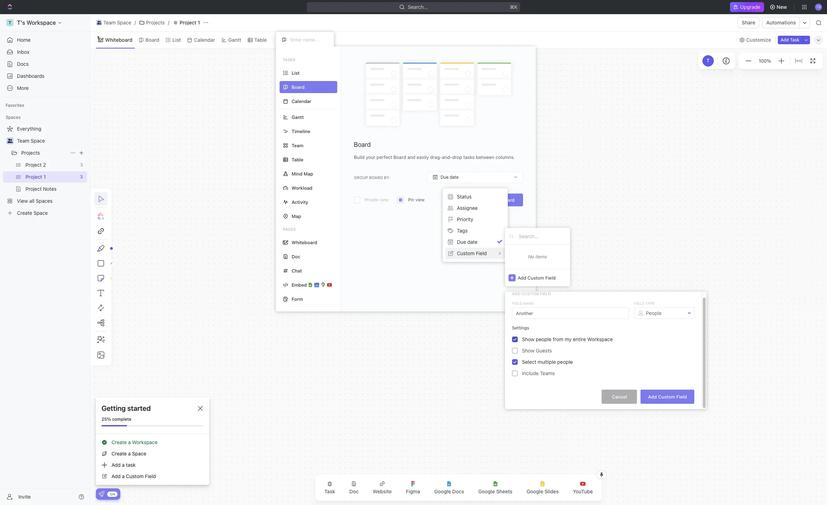 Task type: describe. For each thing, give the bounding box(es) containing it.
new button
[[767, 1, 792, 13]]

tags button
[[446, 225, 505, 237]]

inbox link
[[3, 46, 87, 58]]

0 horizontal spatial doc
[[292, 254, 301, 259]]

custom field button
[[446, 248, 505, 259]]

timeline
[[292, 128, 310, 134]]

due for due date button
[[457, 239, 466, 245]]

getting started
[[102, 404, 151, 413]]

1 / from the left
[[135, 19, 136, 25]]

due date button
[[428, 172, 523, 183]]

teams
[[540, 370, 555, 376]]

website button
[[367, 477, 398, 499]]

select
[[522, 359, 537, 365]]

status button
[[446, 191, 505, 203]]

board
[[369, 175, 383, 180]]

show guests
[[522, 348, 552, 354]]

google sheets button
[[473, 477, 518, 499]]

cancel button
[[602, 390, 638, 404]]

create a workspace
[[112, 440, 158, 446]]

1 horizontal spatial task
[[791, 37, 800, 42]]

automations button
[[763, 17, 800, 28]]

add task button
[[778, 36, 803, 44]]

1 vertical spatial map
[[292, 213, 301, 219]]

onboarding checklist button image
[[99, 492, 104, 497]]

0 vertical spatial whiteboard
[[105, 37, 133, 43]]

1 vertical spatial board
[[354, 141, 371, 148]]

docs inside 'button'
[[453, 489, 464, 495]]

task button
[[319, 477, 341, 499]]

started
[[127, 404, 151, 413]]

add custom field inside button
[[649, 394, 687, 400]]

google docs
[[435, 489, 464, 495]]

100% button
[[758, 57, 773, 65]]

0 vertical spatial user group image
[[97, 21, 101, 24]]

entire
[[573, 336, 586, 342]]

docs inside sidebar 'navigation'
[[17, 61, 29, 67]]

Include Teams checkbox
[[512, 371, 518, 376]]

field type
[[635, 301, 655, 306]]

field name
[[512, 301, 534, 306]]

add a custom field
[[112, 474, 156, 480]]

1 horizontal spatial space
[[117, 19, 131, 25]]

custom inside add custom field button
[[659, 394, 676, 400]]

youtube button
[[568, 477, 599, 499]]

priority button
[[446, 214, 505, 225]]

show people from my entire workspace
[[522, 336, 613, 342]]

google docs button
[[429, 477, 470, 499]]

close image
[[198, 406, 203, 411]]

1 vertical spatial table
[[292, 157, 304, 162]]

gantt link
[[227, 35, 241, 45]]

select multiple people
[[522, 359, 573, 365]]

sheets
[[497, 489, 513, 495]]

space inside tree
[[31, 138, 45, 144]]

t
[[707, 58, 710, 63]]

google for google sheets
[[479, 489, 495, 495]]

1 vertical spatial task
[[325, 489, 335, 495]]

sidebar navigation
[[0, 14, 90, 505]]

doc inside button
[[350, 489, 359, 495]]

share
[[742, 19, 756, 25]]

no
[[529, 254, 535, 260]]

25%
[[102, 417, 111, 422]]

figma
[[406, 489, 420, 495]]

invite
[[18, 494, 31, 500]]

1 vertical spatial whiteboard
[[292, 240, 317, 245]]

Show Guests checkbox
[[512, 348, 518, 354]]

custom inside the custom field dropdown button
[[457, 250, 475, 256]]

calendar link
[[193, 35, 215, 45]]

custom inside add custom field dropdown button
[[528, 275, 545, 281]]

2 vertical spatial space
[[132, 451, 146, 457]]

0 vertical spatial gantt
[[228, 37, 241, 43]]

priority
[[457, 216, 474, 222]]

1 horizontal spatial team
[[103, 19, 116, 25]]

multiple
[[538, 359, 556, 365]]

2 horizontal spatial team
[[292, 143, 304, 148]]

2 / from the left
[[168, 19, 170, 25]]

a for custom
[[122, 474, 125, 480]]

figma button
[[401, 477, 426, 499]]

tags
[[457, 228, 468, 234]]

activity
[[292, 199, 308, 205]]

upgrade link
[[731, 2, 764, 12]]

website
[[373, 489, 392, 495]]

0 horizontal spatial list
[[173, 37, 181, 43]]

create for create a space
[[112, 451, 127, 457]]

group
[[354, 175, 368, 180]]

name
[[524, 301, 534, 306]]

add custom field button
[[641, 390, 695, 404]]

embed
[[292, 282, 307, 288]]

Search... text field
[[519, 231, 567, 242]]

add inside dropdown button
[[518, 275, 527, 281]]

create a space
[[112, 451, 146, 457]]

customize
[[747, 37, 772, 43]]

team inside tree
[[17, 138, 29, 144]]

home
[[17, 37, 31, 43]]

status
[[457, 194, 472, 200]]

1 vertical spatial people
[[558, 359, 573, 365]]

1
[[198, 19, 200, 25]]

assignee button
[[446, 203, 505, 214]]

search...
[[408, 4, 428, 10]]

onboarding checklist button element
[[99, 492, 104, 497]]

group board by:
[[354, 175, 390, 180]]

1 horizontal spatial projects link
[[137, 18, 167, 27]]

task
[[126, 462, 136, 468]]

date for due date button
[[468, 239, 478, 245]]

date for due date dropdown button
[[450, 175, 459, 180]]

create for create a workspace
[[112, 440, 127, 446]]

docs link
[[3, 58, 87, 70]]

new
[[777, 4, 788, 10]]

a for task
[[122, 462, 125, 468]]

board link
[[144, 35, 159, 45]]

my
[[565, 336, 572, 342]]



Task type: vqa. For each thing, say whether or not it's contained in the screenshot.
ago
no



Task type: locate. For each thing, give the bounding box(es) containing it.
0 horizontal spatial team space link
[[17, 135, 86, 147]]

0 horizontal spatial user group image
[[7, 139, 13, 143]]

task left doc button on the bottom left of page
[[325, 489, 335, 495]]

youtube
[[573, 489, 593, 495]]

due inside button
[[457, 239, 466, 245]]

add
[[781, 37, 789, 42], [518, 275, 527, 281], [512, 291, 521, 296], [649, 394, 657, 400], [112, 462, 121, 468], [112, 474, 121, 480]]

user group image inside tree
[[7, 139, 13, 143]]

dashboards link
[[3, 70, 87, 82]]

1 horizontal spatial docs
[[453, 489, 464, 495]]

a up create a space
[[128, 440, 131, 446]]

board inside board "link"
[[146, 37, 159, 43]]

1 horizontal spatial workspace
[[588, 336, 613, 342]]

create up create a space
[[112, 440, 127, 446]]

a for workspace
[[128, 440, 131, 446]]

home link
[[3, 34, 87, 46]]

automations
[[767, 19, 796, 25]]

a for space
[[128, 451, 131, 457]]

doc right task button
[[350, 489, 359, 495]]

/
[[135, 19, 136, 25], [168, 19, 170, 25]]

no items
[[529, 254, 547, 260]]

team down timeline
[[292, 143, 304, 148]]

by:
[[384, 175, 390, 180]]

1 vertical spatial projects
[[21, 150, 40, 156]]

whiteboard up chat
[[292, 240, 317, 245]]

show for show guests
[[522, 348, 535, 354]]

due date
[[441, 175, 459, 180], [457, 239, 478, 245]]

0 horizontal spatial table
[[254, 37, 267, 43]]

tree inside sidebar 'navigation'
[[3, 123, 87, 219]]

google inside button
[[527, 489, 544, 495]]

0 horizontal spatial team
[[17, 138, 29, 144]]

favorites
[[6, 103, 24, 108]]

1 vertical spatial calendar
[[292, 98, 312, 104]]

show right show people from my entire workspace option
[[522, 336, 535, 342]]

0 horizontal spatial calendar
[[194, 37, 215, 43]]

1 horizontal spatial projects
[[146, 19, 165, 25]]

1/4
[[110, 492, 115, 496]]

1 horizontal spatial /
[[168, 19, 170, 25]]

workspace right entire
[[588, 336, 613, 342]]

calendar
[[194, 37, 215, 43], [292, 98, 312, 104]]

1 horizontal spatial team space
[[103, 19, 131, 25]]

0 vertical spatial team space
[[103, 19, 131, 25]]

field inside button
[[677, 394, 687, 400]]

a left task
[[122, 462, 125, 468]]

0 horizontal spatial /
[[135, 19, 136, 25]]

show for show people from my entire workspace
[[522, 336, 535, 342]]

date up status
[[450, 175, 459, 180]]

0 vertical spatial workspace
[[588, 336, 613, 342]]

from
[[553, 336, 564, 342]]

calendar down 1
[[194, 37, 215, 43]]

2 horizontal spatial google
[[527, 489, 544, 495]]

upgrade
[[741, 4, 761, 10]]

0 vertical spatial list
[[173, 37, 181, 43]]

add task
[[781, 37, 800, 42]]

0 horizontal spatial due
[[441, 175, 449, 180]]

team space up whiteboard link
[[103, 19, 131, 25]]

google slides button
[[521, 477, 565, 499]]

1 horizontal spatial list
[[292, 70, 300, 76]]

google right figma
[[435, 489, 451, 495]]

customize button
[[738, 35, 774, 45]]

doc up chat
[[292, 254, 301, 259]]

items
[[536, 254, 547, 260]]

google for google docs
[[435, 489, 451, 495]]

chat
[[292, 268, 302, 274]]

0 horizontal spatial map
[[292, 213, 301, 219]]

workspace
[[588, 336, 613, 342], [132, 440, 158, 446]]

0 vertical spatial show
[[522, 336, 535, 342]]

0 horizontal spatial people
[[536, 336, 552, 342]]

0 vertical spatial task
[[791, 37, 800, 42]]

view button
[[276, 32, 299, 48]]

google inside 'button'
[[479, 489, 495, 495]]

list link
[[171, 35, 181, 45]]

0 horizontal spatial docs
[[17, 61, 29, 67]]

0 horizontal spatial whiteboard
[[105, 37, 133, 43]]

slides
[[545, 489, 559, 495]]

due date button
[[446, 237, 505, 248]]

table
[[254, 37, 267, 43], [292, 157, 304, 162]]

1 horizontal spatial doc
[[350, 489, 359, 495]]

1 horizontal spatial google
[[479, 489, 495, 495]]

0 vertical spatial add custom field
[[518, 275, 556, 281]]

1 horizontal spatial people
[[558, 359, 573, 365]]

due for due date dropdown button
[[441, 175, 449, 180]]

people
[[536, 336, 552, 342], [558, 359, 573, 365]]

due date up status
[[441, 175, 459, 180]]

1 google from the left
[[435, 489, 451, 495]]

docs
[[17, 61, 29, 67], [453, 489, 464, 495]]

people up guests at the right bottom
[[536, 336, 552, 342]]

1 horizontal spatial date
[[468, 239, 478, 245]]

mind map
[[292, 171, 313, 177]]

list down the project 1 'link'
[[173, 37, 181, 43]]

space
[[117, 19, 131, 25], [31, 138, 45, 144], [132, 451, 146, 457]]

2 show from the top
[[522, 348, 535, 354]]

0 horizontal spatial projects link
[[21, 147, 67, 159]]

1 horizontal spatial gantt
[[292, 114, 304, 120]]

a down add a task
[[122, 474, 125, 480]]

0 vertical spatial team space link
[[95, 18, 133, 27]]

custom field
[[457, 250, 487, 256]]

0 vertical spatial map
[[304, 171, 313, 177]]

guests
[[536, 348, 552, 354]]

google
[[435, 489, 451, 495], [479, 489, 495, 495], [527, 489, 544, 495]]

spaces
[[6, 115, 21, 120]]

google for google slides
[[527, 489, 544, 495]]

due date up custom field
[[457, 239, 478, 245]]

getting
[[102, 404, 126, 413]]

team space
[[103, 19, 131, 25], [17, 138, 45, 144]]

team space inside sidebar 'navigation'
[[17, 138, 45, 144]]

google sheets
[[479, 489, 513, 495]]

1 vertical spatial doc
[[350, 489, 359, 495]]

Show people from my entire Workspace checkbox
[[512, 337, 518, 342]]

team down spaces
[[17, 138, 29, 144]]

google left slides at the right bottom of page
[[527, 489, 544, 495]]

include
[[522, 370, 539, 376]]

0 horizontal spatial workspace
[[132, 440, 158, 446]]

date inside dropdown button
[[450, 175, 459, 180]]

0 vertical spatial projects link
[[137, 18, 167, 27]]

2 create from the top
[[112, 451, 127, 457]]

gantt up timeline
[[292, 114, 304, 120]]

due date for due date dropdown button
[[441, 175, 459, 180]]

1 vertical spatial list
[[292, 70, 300, 76]]

0 horizontal spatial space
[[31, 138, 45, 144]]

list down view
[[292, 70, 300, 76]]

team up whiteboard link
[[103, 19, 116, 25]]

dashboards
[[17, 73, 44, 79]]

field
[[476, 250, 487, 256], [546, 275, 556, 281], [540, 291, 551, 296], [512, 301, 523, 306], [635, 301, 645, 306], [677, 394, 687, 400], [145, 474, 156, 480]]

a up task
[[128, 451, 131, 457]]

25% complete
[[102, 417, 131, 422]]

1 vertical spatial team space
[[17, 138, 45, 144]]

show
[[522, 336, 535, 342], [522, 348, 535, 354]]

Select multiple people checkbox
[[512, 359, 518, 365]]

map right mind
[[304, 171, 313, 177]]

workspace up create a space
[[132, 440, 158, 446]]

add custom field inside dropdown button
[[518, 275, 556, 281]]

0 vertical spatial projects
[[146, 19, 165, 25]]

map down the activity
[[292, 213, 301, 219]]

gantt left 'table' link
[[228, 37, 241, 43]]

1 vertical spatial add custom field
[[512, 291, 551, 296]]

whiteboard left board "link"
[[105, 37, 133, 43]]

0 vertical spatial due
[[441, 175, 449, 180]]

team space down spaces
[[17, 138, 45, 144]]

user group image
[[97, 21, 101, 24], [7, 139, 13, 143]]

create up add a task
[[112, 451, 127, 457]]

0 vertical spatial board
[[146, 37, 159, 43]]

0 horizontal spatial board
[[146, 37, 159, 43]]

table up mind
[[292, 157, 304, 162]]

1 vertical spatial space
[[31, 138, 45, 144]]

2 horizontal spatial space
[[132, 451, 146, 457]]

settings
[[512, 325, 530, 331]]

1 horizontal spatial calendar
[[292, 98, 312, 104]]

due
[[441, 175, 449, 180], [457, 239, 466, 245]]

tree containing team space
[[3, 123, 87, 219]]

inbox
[[17, 49, 29, 55]]

1 horizontal spatial due
[[457, 239, 466, 245]]

0 vertical spatial table
[[254, 37, 267, 43]]

0 vertical spatial people
[[536, 336, 552, 342]]

2 vertical spatial add custom field
[[649, 394, 687, 400]]

date up custom field
[[468, 239, 478, 245]]

0 vertical spatial date
[[450, 175, 459, 180]]

1 vertical spatial user group image
[[7, 139, 13, 143]]

view
[[285, 37, 296, 43]]

due date inside button
[[457, 239, 478, 245]]

due date inside dropdown button
[[441, 175, 459, 180]]

3 google from the left
[[527, 489, 544, 495]]

table right gantt link
[[254, 37, 267, 43]]

2 vertical spatial board
[[501, 197, 515, 203]]

due date for due date button
[[457, 239, 478, 245]]

favorites button
[[3, 101, 27, 110]]

add custom field button
[[505, 269, 571, 287]]

1 horizontal spatial team space link
[[95, 18, 133, 27]]

0 horizontal spatial google
[[435, 489, 451, 495]]

1 vertical spatial due date
[[457, 239, 478, 245]]

1 vertical spatial show
[[522, 348, 535, 354]]

0 vertical spatial docs
[[17, 61, 29, 67]]

workload
[[292, 185, 313, 191]]

people right multiple
[[558, 359, 573, 365]]

cancel
[[612, 394, 627, 400]]

1 vertical spatial create
[[112, 451, 127, 457]]

add custom field
[[518, 275, 556, 281], [512, 291, 551, 296], [649, 394, 687, 400]]

share button
[[738, 17, 760, 28]]

due inside dropdown button
[[441, 175, 449, 180]]

project 1 link
[[171, 18, 202, 27]]

project 1
[[180, 19, 200, 25]]

add a task
[[112, 462, 136, 468]]

date inside button
[[468, 239, 478, 245]]

1 vertical spatial projects link
[[21, 147, 67, 159]]

2 horizontal spatial board
[[501, 197, 515, 203]]

doc
[[292, 254, 301, 259], [350, 489, 359, 495]]

view button
[[276, 35, 299, 45]]

show up select
[[522, 348, 535, 354]]

assignee
[[457, 205, 478, 211]]

whiteboard
[[105, 37, 133, 43], [292, 240, 317, 245]]

0 horizontal spatial date
[[450, 175, 459, 180]]

google slides
[[527, 489, 559, 495]]

0 horizontal spatial projects
[[21, 150, 40, 156]]

people
[[646, 310, 662, 316]]

1 horizontal spatial map
[[304, 171, 313, 177]]

Enter name... text field
[[512, 307, 629, 319]]

team space link inside tree
[[17, 135, 86, 147]]

0 vertical spatial space
[[117, 19, 131, 25]]

mind
[[292, 171, 303, 177]]

1 vertical spatial team space link
[[17, 135, 86, 147]]

0 vertical spatial calendar
[[194, 37, 215, 43]]

1 horizontal spatial whiteboard
[[292, 240, 317, 245]]

1 vertical spatial docs
[[453, 489, 464, 495]]

1 vertical spatial workspace
[[132, 440, 158, 446]]

0 horizontal spatial gantt
[[228, 37, 241, 43]]

Enter name... field
[[290, 36, 328, 43]]

people button
[[635, 307, 694, 319]]

task down automations button
[[791, 37, 800, 42]]

1 vertical spatial due
[[457, 239, 466, 245]]

whiteboard link
[[104, 35, 133, 45]]

0 vertical spatial due date
[[441, 175, 459, 180]]

google inside 'button'
[[435, 489, 451, 495]]

1 horizontal spatial user group image
[[97, 21, 101, 24]]

custom
[[457, 250, 475, 256], [528, 275, 545, 281], [522, 291, 539, 296], [659, 394, 676, 400], [126, 474, 144, 480]]

1 horizontal spatial board
[[354, 141, 371, 148]]

calendar up timeline
[[292, 98, 312, 104]]

0 vertical spatial create
[[112, 440, 127, 446]]

0 vertical spatial doc
[[292, 254, 301, 259]]

complete
[[112, 417, 131, 422]]

0 horizontal spatial team space
[[17, 138, 45, 144]]

1 horizontal spatial table
[[292, 157, 304, 162]]

1 create from the top
[[112, 440, 127, 446]]

type
[[646, 301, 655, 306]]

1 vertical spatial date
[[468, 239, 478, 245]]

1 show from the top
[[522, 336, 535, 342]]

task
[[791, 37, 800, 42], [325, 489, 335, 495]]

0 horizontal spatial task
[[325, 489, 335, 495]]

2 google from the left
[[479, 489, 495, 495]]

1 vertical spatial gantt
[[292, 114, 304, 120]]

google left sheets
[[479, 489, 495, 495]]

tree
[[3, 123, 87, 219]]

projects inside tree
[[21, 150, 40, 156]]



